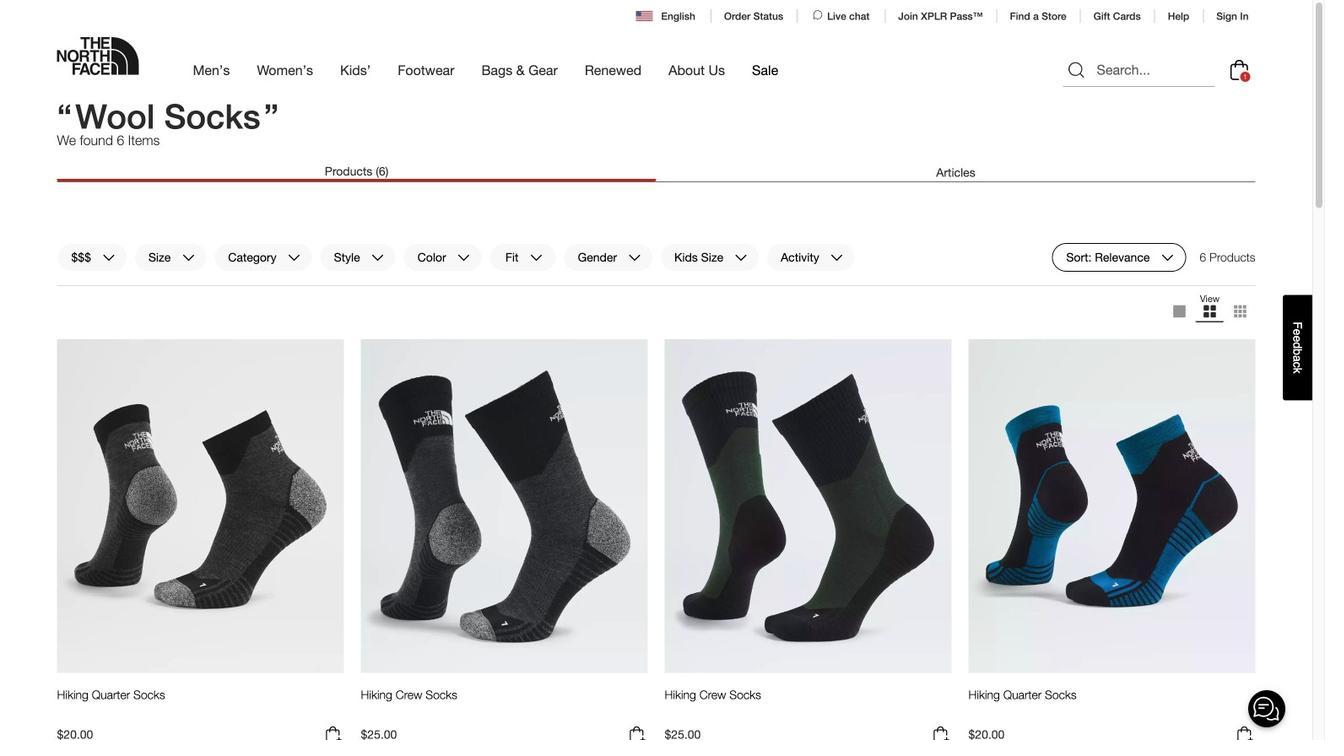 Task type: locate. For each thing, give the bounding box(es) containing it.
0 horizontal spatial hiking quarter socks image
[[57, 339, 344, 674]]

0 horizontal spatial hiking crew socks image
[[361, 339, 648, 674]]

1 hiking quarter socks image from the left
[[57, 339, 344, 674]]

2 hiking crew socks image from the left
[[665, 339, 952, 674]]

1 horizontal spatial hiking quarter socks image
[[969, 339, 1256, 674]]

1 horizontal spatial hiking crew socks image
[[665, 339, 952, 674]]

tab list
[[57, 164, 1256, 182]]

hiking crew socks image
[[361, 339, 648, 674], [665, 339, 952, 674]]

the north face home page image
[[57, 37, 139, 75]]

list box
[[1165, 293, 1256, 330]]

status
[[1200, 243, 1256, 272]]

hiking quarter socks image
[[57, 339, 344, 674], [969, 339, 1256, 674]]

search all image
[[1067, 60, 1087, 80]]



Task type: describe. For each thing, give the bounding box(es) containing it.
1 hiking crew socks image from the left
[[361, 339, 648, 674]]

Search search field
[[1063, 53, 1215, 87]]

quickshop toggle image
[[628, 725, 648, 741]]

2 hiking quarter socks image from the left
[[969, 339, 1256, 674]]



Task type: vqa. For each thing, say whether or not it's contained in the screenshot.
the Search all image
yes



